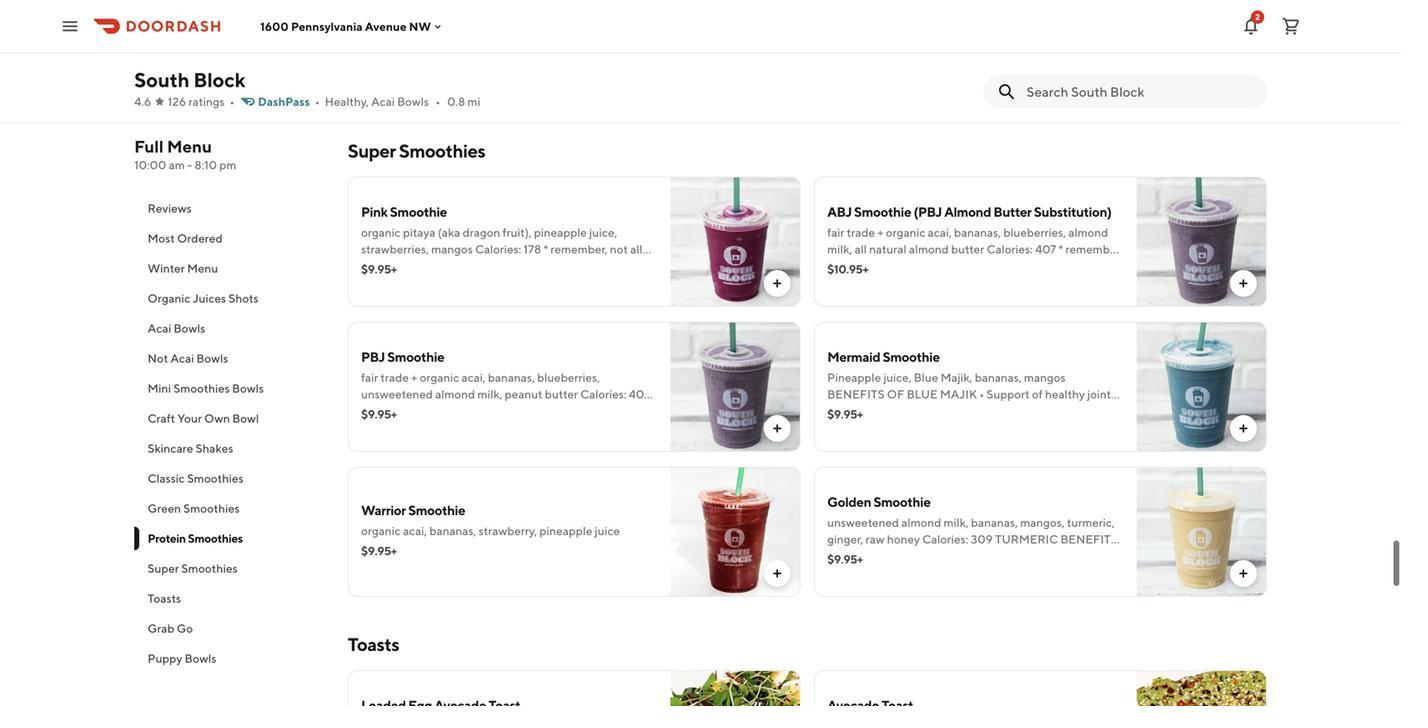 Task type: locate. For each thing, give the bounding box(es) containing it.
organic down warrior
[[361, 524, 401, 538]]

of
[[1032, 387, 1043, 401]]

$9.95+ for mermaid smoothie
[[827, 407, 863, 421]]

• right majik
[[979, 387, 984, 401]]

1 horizontal spatial count
[[932, 276, 962, 289]]

increased
[[895, 421, 947, 435]]

menu
[[167, 137, 212, 156], [187, 261, 218, 275]]

0 horizontal spatial support
[[910, 404, 953, 418]]

1 horizontal spatial calories:
[[922, 532, 968, 546]]

smoothie inside abj smoothie (pbj almond butter substitution) fair trade + organic acai, bananas, blueberries, almond milk, all natural almond butter  calories: 407  * remember, not all calories are created equal. we encourage you to eat real food and to count colors, not calories!
[[854, 204, 911, 220]]

2 you from the left
[[1078, 259, 1098, 273]]

smoothies for mini smoothies bowls button
[[173, 382, 230, 395]]

most ordered
[[148, 231, 223, 245]]

bowls up bowl
[[232, 382, 264, 395]]

smoothie
[[390, 204, 447, 220], [854, 204, 911, 220], [387, 349, 444, 365], [883, 349, 940, 365], [874, 494, 931, 510], [408, 502, 465, 518]]

1 horizontal spatial real
[[847, 276, 867, 289]]

we inside abj smoothie (pbj almond butter substitution) fair trade + organic acai, bananas, blueberries, almond milk, all natural almond butter  calories: 407  * remember, not all calories are created equal. we encourage you to eat real food and to count colors, not calories!
[[1002, 259, 1017, 273]]

remember, down substitution) at the right top of page
[[1066, 242, 1123, 256]]

open menu image
[[60, 16, 80, 36]]

$9.95+ down the ginger,
[[827, 553, 863, 566]]

1 calories from the left
[[361, 259, 402, 273]]

0 horizontal spatial super smoothies
[[148, 562, 238, 575]]

almond down substitution) at the right top of page
[[1068, 226, 1108, 239]]

pineapple up 178
[[534, 226, 587, 239]]

created down butter
[[924, 259, 965, 273]]

1 * from the left
[[544, 242, 548, 256]]

2 vertical spatial almond
[[901, 516, 941, 530]]

calories!
[[514, 276, 559, 289], [1022, 276, 1066, 289]]

1 vertical spatial almond
[[909, 242, 949, 256]]

we inside pink smoothie organic pitaya (aka dragon fruit),  pineapple juice, strawberries, mangos  calories: 178  * remember, not all calories are created equal. we encourage you to eat real food and to count colors, not calories!
[[501, 259, 516, 273]]

0 horizontal spatial you
[[577, 259, 597, 273]]

golden
[[827, 494, 871, 510]]

colors, inside pink smoothie organic pitaya (aka dragon fruit),  pineapple juice, strawberries, mangos  calories: 178  * remember, not all calories are created equal. we encourage you to eat real food and to count colors, not calories!
[[457, 276, 492, 289]]

organic inside pink smoothie organic pitaya (aka dragon fruit),  pineapple juice, strawberries, mangos  calories: 178  * remember, not all calories are created equal. we encourage you to eat real food and to count colors, not calories!
[[361, 226, 401, 239]]

1 vertical spatial menu
[[187, 261, 218, 275]]

bananas, inside golden smoothie unsweetened almond milk, bananas, mangos, turmeric, ginger, raw honey  calories: 309  turmeric benefits: contains curcumin, a substance with powerful  anti- inflammatory and antioxidant properties.
[[971, 516, 1018, 530]]

equal. inside abj smoothie (pbj almond butter substitution) fair trade + organic acai, bananas, blueberries, almond milk, all natural almond butter  calories: 407  * remember, not all calories are created equal. we encourage you to eat real food and to count colors, not calories!
[[967, 259, 999, 273]]

2 encourage from the left
[[1020, 259, 1076, 273]]

1 horizontal spatial milk,
[[944, 516, 969, 530]]

1 horizontal spatial colors,
[[965, 276, 999, 289]]

acai right "not" at the left
[[170, 352, 194, 365]]

0 horizontal spatial equal.
[[466, 259, 498, 273]]

add item to cart image
[[1237, 73, 1250, 87], [771, 277, 784, 290], [771, 422, 784, 435], [1237, 422, 1250, 435]]

strawberries,
[[361, 242, 429, 256]]

acai for healthy,
[[371, 95, 395, 108]]

count inside abj smoothie (pbj almond butter substitution) fair trade + organic acai, bananas, blueberries, almond milk, all natural almond butter  calories: 407  * remember, not all calories are created equal. we encourage you to eat real food and to count colors, not calories!
[[932, 276, 962, 289]]

2 we from the left
[[1002, 259, 1017, 273]]

1 horizontal spatial remember,
[[1066, 242, 1123, 256]]

smoothie up pitaya
[[390, 204, 447, 220]]

1 horizontal spatial juice,
[[883, 371, 912, 384]]

count down butter
[[932, 276, 962, 289]]

menu inside the full menu 10:00 am - 8:10 pm
[[167, 137, 212, 156]]

colors, down dragon
[[457, 276, 492, 289]]

0 horizontal spatial created
[[423, 259, 464, 273]]

calories: up a
[[922, 532, 968, 546]]

1 horizontal spatial food
[[869, 276, 894, 289]]

we down fruit),
[[501, 259, 516, 273]]

• left 0.8
[[436, 95, 440, 108]]

reviews button
[[134, 193, 328, 224]]

ratings
[[188, 95, 225, 108]]

smoothies
[[399, 140, 485, 162], [173, 382, 230, 395], [187, 472, 243, 485], [183, 502, 240, 515], [188, 532, 243, 545], [181, 562, 238, 575]]

-
[[187, 158, 192, 172]]

1 created from the left
[[423, 259, 464, 273]]

almond inside golden smoothie unsweetened almond milk, bananas, mangos, turmeric, ginger, raw honey  calories: 309  turmeric benefits: contains curcumin, a substance with powerful  anti- inflammatory and antioxidant properties.
[[901, 516, 941, 530]]

1 calories! from the left
[[514, 276, 559, 289]]

calories inside pink smoothie organic pitaya (aka dragon fruit),  pineapple juice, strawberries, mangos  calories: 178  * remember, not all calories are created equal. we encourage you to eat real food and to count colors, not calories!
[[361, 259, 402, 273]]

1 vertical spatial acai
[[148, 321, 171, 335]]

$10.95+
[[827, 262, 868, 276]]

1 vertical spatial juice,
[[883, 371, 912, 384]]

bowls up not acai bowls
[[174, 321, 205, 335]]

0 horizontal spatial toasts
[[148, 592, 181, 605]]

1 vertical spatial super
[[148, 562, 179, 575]]

smoothie up "blue"
[[883, 349, 940, 365]]

1 count from the left
[[424, 276, 455, 289]]

remember, right 178
[[551, 242, 608, 256]]

equal.
[[466, 259, 498, 273], [967, 259, 999, 273]]

1 we from the left
[[501, 259, 516, 273]]

majik,
[[941, 371, 972, 384]]

items
[[198, 171, 228, 185]]

warrior smoothie organic acai, bananas, strawberry, pineapple juice $9.95+
[[361, 502, 620, 558]]

calories: for golden smoothie
[[922, 532, 968, 546]]

smoothie right pbj
[[387, 349, 444, 365]]

skincare shakes button
[[134, 434, 328, 464]]

0 vertical spatial menu
[[167, 137, 212, 156]]

$9.95+ down pbj
[[361, 407, 397, 421]]

0 horizontal spatial mangos
[[431, 242, 473, 256]]

green
[[148, 502, 181, 515]]

smoothie for warrior
[[408, 502, 465, 518]]

0 vertical spatial acai,
[[928, 226, 952, 239]]

bananas, up 309
[[971, 516, 1018, 530]]

1 horizontal spatial encourage
[[1020, 259, 1076, 273]]

menu up -
[[167, 137, 212, 156]]

smoothies down 0.8
[[399, 140, 485, 162]]

10:00
[[134, 158, 166, 172]]

milk, inside abj smoothie (pbj almond butter substitution) fair trade + organic acai, bananas, blueberries, almond milk, all natural almond butter  calories: 407  * remember, not all calories are created equal. we encourage you to eat real food and to count colors, not calories!
[[827, 242, 852, 256]]

ordered
[[177, 231, 223, 245]]

milk, down fair
[[827, 242, 852, 256]]

$9.95+
[[361, 262, 397, 276], [361, 407, 397, 421], [827, 407, 863, 421], [361, 544, 397, 558], [827, 553, 863, 566]]

almond
[[944, 204, 991, 220]]

bowls for mini
[[232, 382, 264, 395]]

bowls
[[397, 95, 429, 108], [174, 321, 205, 335], [196, 352, 228, 365], [232, 382, 264, 395], [185, 652, 216, 666]]

1 equal. from the left
[[466, 259, 498, 273]]

almond up "honey"
[[901, 516, 941, 530]]

eat inside abj smoothie (pbj almond butter substitution) fair trade + organic acai, bananas, blueberries, almond milk, all natural almond butter  calories: 407  * remember, not all calories are created equal. we encourage you to eat real food and to count colors, not calories!
[[827, 276, 844, 289]]

unsweetened
[[827, 516, 899, 530]]

vitality
[[991, 421, 1026, 435]]

smoothie for golden
[[874, 494, 931, 510]]

1 food from the left
[[361, 276, 386, 289]]

and inside golden smoothie unsweetened almond milk, bananas, mangos, turmeric, ginger, raw honey  calories: 309  turmeric benefits: contains curcumin, a substance with powerful  anti- inflammatory and antioxidant properties.
[[900, 566, 920, 580]]

encourage down 407
[[1020, 259, 1076, 273]]

2 calories! from the left
[[1022, 276, 1066, 289]]

• down 'of' at the bottom of the page
[[903, 404, 908, 418]]

almond
[[1068, 226, 1108, 239], [909, 242, 949, 256], [901, 516, 941, 530]]

featured items
[[148, 171, 228, 185]]

1 vertical spatial mangos
[[1024, 371, 1066, 384]]

strawberry,
[[479, 524, 537, 538]]

2 horizontal spatial calories:
[[987, 242, 1033, 256]]

protection.
[[827, 421, 886, 435]]

organic up natural
[[886, 226, 925, 239]]

407
[[1035, 242, 1056, 256]]

calories: down dragon
[[475, 242, 521, 256]]

smoothies down the protein smoothies
[[181, 562, 238, 575]]

pineapple left juice
[[539, 524, 592, 538]]

super inside button
[[148, 562, 179, 575]]

equal. down dragon
[[466, 259, 498, 273]]

$9.95+ down benefits
[[827, 407, 863, 421]]

super down protein
[[148, 562, 179, 575]]

bananas, left strawberry,
[[429, 524, 476, 538]]

calories: for pink smoothie
[[475, 242, 521, 256]]

2 created from the left
[[924, 259, 965, 273]]

encourage down 178
[[518, 259, 575, 273]]

$9.95+ down warrior
[[361, 544, 397, 558]]

1 are from the left
[[404, 259, 421, 273]]

smoothie for pbj
[[387, 349, 444, 365]]

calories: inside pink smoothie organic pitaya (aka dragon fruit),  pineapple juice, strawberries, mangos  calories: 178  * remember, not all calories are created equal. we encourage you to eat real food and to count colors, not calories!
[[475, 242, 521, 256]]

calories:
[[475, 242, 521, 256], [987, 242, 1033, 256], [922, 532, 968, 546]]

0 horizontal spatial remember,
[[551, 242, 608, 256]]

0 horizontal spatial are
[[404, 259, 421, 273]]

0 horizontal spatial juice,
[[589, 226, 617, 239]]

calories: down blueberries,
[[987, 242, 1033, 256]]

not
[[610, 242, 628, 256], [827, 259, 845, 273], [494, 276, 512, 289], [1002, 276, 1020, 289]]

a
[[929, 549, 935, 563]]

shakes
[[196, 442, 233, 455]]

acai, inside the warrior smoothie organic acai, bananas, strawberry, pineapple juice $9.95+
[[403, 524, 427, 538]]

milk,
[[827, 242, 852, 256], [944, 516, 969, 530]]

classic smoothies button
[[134, 464, 328, 494]]

support left of on the right bottom of page
[[987, 387, 1030, 401]]

$9.95+ down strawberries,
[[361, 262, 397, 276]]

1 horizontal spatial super
[[348, 140, 396, 162]]

0 horizontal spatial food
[[361, 276, 386, 289]]

0 vertical spatial mangos
[[431, 242, 473, 256]]

healthy, acai bowls • 0.8 mi
[[325, 95, 480, 108]]

dashpass •
[[258, 95, 320, 108]]

0 horizontal spatial calories
[[361, 259, 402, 273]]

organic for pink smoothie
[[361, 226, 401, 239]]

are down natural
[[905, 259, 922, 273]]

strawberry passion smoothie + protein image
[[1137, 0, 1267, 103]]

super smoothies down the protein smoothies
[[148, 562, 238, 575]]

super down healthy,
[[348, 140, 396, 162]]

milk, up substance
[[944, 516, 969, 530]]

1 vertical spatial eat
[[827, 276, 844, 289]]

organic inside abj smoothie (pbj almond butter substitution) fair trade + organic acai, bananas, blueberries, almond milk, all natural almond butter  calories: 407  * remember, not all calories are created equal. we encourage you to eat real food and to count colors, not calories!
[[886, 226, 925, 239]]

food inside abj smoothie (pbj almond butter substitution) fair trade + organic acai, bananas, blueberries, almond milk, all natural almond butter  calories: 407  * remember, not all calories are created equal. we encourage you to eat real food and to count colors, not calories!
[[869, 276, 894, 289]]

grab go
[[148, 622, 193, 635]]

1 vertical spatial support
[[910, 404, 953, 418]]

1 vertical spatial pineapple
[[539, 524, 592, 538]]

smoothie inside golden smoothie unsweetened almond milk, bananas, mangos, turmeric, ginger, raw honey  calories: 309  turmeric benefits: contains curcumin, a substance with powerful  anti- inflammatory and antioxidant properties.
[[874, 494, 931, 510]]

• left healthy,
[[315, 95, 320, 108]]

smoothies down shakes
[[187, 472, 243, 485]]

toasts
[[148, 592, 181, 605], [348, 634, 399, 656]]

dragon
[[463, 226, 500, 239]]

1 horizontal spatial created
[[924, 259, 965, 273]]

acai up "not" at the left
[[148, 321, 171, 335]]

$9.95+ for pbj smoothie
[[361, 407, 397, 421]]

0 horizontal spatial *
[[544, 242, 548, 256]]

count down (aka
[[424, 276, 455, 289]]

1 horizontal spatial acai,
[[928, 226, 952, 239]]

1 horizontal spatial are
[[905, 259, 922, 273]]

calories: inside golden smoothie unsweetened almond milk, bananas, mangos, turmeric, ginger, raw honey  calories: 309  turmeric benefits: contains curcumin, a substance with powerful  anti- inflammatory and antioxidant properties.
[[922, 532, 968, 546]]

2 food from the left
[[869, 276, 894, 289]]

bananas, right majik,
[[975, 371, 1022, 384]]

not acai bowls button
[[134, 344, 328, 374]]

mi
[[467, 95, 480, 108]]

pink
[[361, 204, 388, 220]]

equal. down butter
[[967, 259, 999, 273]]

0 vertical spatial juice,
[[589, 226, 617, 239]]

1 remember, from the left
[[551, 242, 608, 256]]

smoothies down classic smoothies
[[183, 502, 240, 515]]

* right 407
[[1059, 242, 1063, 256]]

1 horizontal spatial mangos
[[1024, 371, 1066, 384]]

0 horizontal spatial count
[[424, 276, 455, 289]]

1 horizontal spatial calories!
[[1022, 276, 1066, 289]]

0 horizontal spatial encourage
[[518, 259, 575, 273]]

2 calories from the left
[[862, 259, 903, 273]]

calories down natural
[[862, 259, 903, 273]]

2 count from the left
[[932, 276, 962, 289]]

pineapple
[[534, 226, 587, 239], [539, 524, 592, 538]]

bowls left 0.8
[[397, 95, 429, 108]]

0 vertical spatial super smoothies
[[348, 140, 485, 162]]

1 vertical spatial acai,
[[403, 524, 427, 538]]

all inside pink smoothie organic pitaya (aka dragon fruit),  pineapple juice, strawberries, mangos  calories: 178  * remember, not all calories are created equal. we encourage you to eat real food and to count colors, not calories!
[[630, 242, 643, 256]]

full menu 10:00 am - 8:10 pm
[[134, 137, 236, 172]]

smoothie right warrior
[[408, 502, 465, 518]]

golden smoothie unsweetened almond milk, bananas, mangos, turmeric, ginger, raw honey  calories: 309  turmeric benefits: contains curcumin, a substance with powerful  anti- inflammatory and antioxidant properties.
[[827, 494, 1120, 580]]

grab go button
[[134, 614, 328, 644]]

mangos down (aka
[[431, 242, 473, 256]]

bowls inside button
[[232, 382, 264, 395]]

super smoothies
[[348, 140, 485, 162], [148, 562, 238, 575]]

1 horizontal spatial we
[[1002, 259, 1017, 273]]

food down strawberries,
[[361, 276, 386, 289]]

antioxidant
[[972, 404, 1033, 418], [922, 566, 982, 580]]

mangos inside pink smoothie organic pitaya (aka dragon fruit),  pineapple juice, strawberries, mangos  calories: 178  * remember, not all calories are created equal. we encourage you to eat real food and to count colors, not calories!
[[431, 242, 473, 256]]

1 vertical spatial antioxidant
[[922, 566, 982, 580]]

and down natural
[[896, 276, 916, 289]]

menu up organic juices shots
[[187, 261, 218, 275]]

2 remember, from the left
[[1066, 242, 1123, 256]]

0 vertical spatial milk,
[[827, 242, 852, 256]]

juice, inside mermaid smoothie pineapple juice, blue majik, bananas, mangos benefits of blue majik • support of healthy joints and flexibility. • support for antioxidant and cellular protection. • increased energy, vitality and endurance.
[[883, 371, 912, 384]]

colors, down butter
[[965, 276, 999, 289]]

1 horizontal spatial eat
[[827, 276, 844, 289]]

calories down strawberries,
[[361, 259, 402, 273]]

* right 178
[[544, 242, 548, 256]]

and inside pink smoothie organic pitaya (aka dragon fruit),  pineapple juice, strawberries, mangos  calories: 178  * remember, not all calories are created equal. we encourage you to eat real food and to count colors, not calories!
[[388, 276, 408, 289]]

1 encourage from the left
[[518, 259, 575, 273]]

organic inside the warrior smoothie organic acai, bananas, strawberry, pineapple juice $9.95+
[[361, 524, 401, 538]]

smoothies inside button
[[173, 382, 230, 395]]

trade
[[847, 226, 875, 239]]

food down natural
[[869, 276, 894, 289]]

support down blue
[[910, 404, 953, 418]]

fruit),
[[503, 226, 532, 239]]

1 horizontal spatial *
[[1059, 242, 1063, 256]]

0 horizontal spatial eat
[[613, 259, 630, 273]]

you inside abj smoothie (pbj almond butter substitution) fair trade + organic acai, bananas, blueberries, almond milk, all natural almond butter  calories: 407  * remember, not all calories are created equal. we encourage you to eat real food and to count colors, not calories!
[[1078, 259, 1098, 273]]

add item to cart image
[[1237, 277, 1250, 290], [771, 567, 784, 580], [1237, 567, 1250, 580]]

we down blueberries,
[[1002, 259, 1017, 273]]

antioxidant down substance
[[922, 566, 982, 580]]

and down curcumin, on the right bottom of the page
[[900, 566, 920, 580]]

craft your own bowl
[[148, 412, 259, 425]]

count inside pink smoothie organic pitaya (aka dragon fruit),  pineapple juice, strawberries, mangos  calories: 178  * remember, not all calories are created equal. we encourage you to eat real food and to count colors, not calories!
[[424, 276, 455, 289]]

calories! down 407
[[1022, 276, 1066, 289]]

1 horizontal spatial calories
[[862, 259, 903, 273]]

0 horizontal spatial milk,
[[827, 242, 852, 256]]

0 items, open order cart image
[[1281, 16, 1301, 36]]

0 vertical spatial super
[[348, 140, 396, 162]]

2 * from the left
[[1059, 242, 1063, 256]]

0 vertical spatial support
[[987, 387, 1030, 401]]

organic down pink
[[361, 226, 401, 239]]

1 horizontal spatial equal.
[[967, 259, 999, 273]]

mermaid smoothie image
[[1137, 322, 1267, 452]]

smoothie up "honey"
[[874, 494, 931, 510]]

0 vertical spatial acai
[[371, 95, 395, 108]]

antioxidant up vitality
[[972, 404, 1033, 418]]

menu inside button
[[187, 261, 218, 275]]

are down strawberries,
[[404, 259, 421, 273]]

encourage inside pink smoothie organic pitaya (aka dragon fruit),  pineapple juice, strawberries, mangos  calories: 178  * remember, not all calories are created equal. we encourage you to eat real food and to count colors, not calories!
[[518, 259, 575, 273]]

acai, down (pbj
[[928, 226, 952, 239]]

antioxidant inside mermaid smoothie pineapple juice, blue majik, bananas, mangos benefits of blue majik • support of healthy joints and flexibility. • support for antioxidant and cellular protection. • increased energy, vitality and endurance.
[[972, 404, 1033, 418]]

1 horizontal spatial support
[[987, 387, 1030, 401]]

puppy bowls button
[[134, 644, 328, 674]]

bowls up mini smoothies bowls
[[196, 352, 228, 365]]

smoothie inside the warrior smoothie organic acai, bananas, strawberry, pineapple juice $9.95+
[[408, 502, 465, 518]]

abj smoothie (pbj almond butter substitution) image
[[1137, 177, 1267, 307]]

1 horizontal spatial toasts
[[348, 634, 399, 656]]

0 vertical spatial antioxidant
[[972, 404, 1033, 418]]

0 vertical spatial real
[[632, 259, 652, 273]]

1 vertical spatial super smoothies
[[148, 562, 238, 575]]

mangos up of on the right bottom of page
[[1024, 371, 1066, 384]]

smoothie up +
[[854, 204, 911, 220]]

almond down (pbj
[[909, 242, 949, 256]]

0 vertical spatial pineapple
[[534, 226, 587, 239]]

126
[[168, 95, 186, 108]]

not acai bowls
[[148, 352, 228, 365]]

bowls for not
[[196, 352, 228, 365]]

$9.95+ for pink smoothie
[[361, 262, 397, 276]]

smoothies up craft your own bowl
[[173, 382, 230, 395]]

0 vertical spatial toasts
[[148, 592, 181, 605]]

your
[[177, 412, 202, 425]]

Item Search search field
[[1027, 83, 1253, 101]]

created down (aka
[[423, 259, 464, 273]]

smoothie inside mermaid smoothie pineapple juice, blue majik, bananas, mangos benefits of blue majik • support of healthy joints and flexibility. • support for antioxidant and cellular protection. • increased energy, vitality and endurance.
[[883, 349, 940, 365]]

and down strawberries,
[[388, 276, 408, 289]]

1 vertical spatial milk,
[[944, 516, 969, 530]]

acai, down warrior
[[403, 524, 427, 538]]

and down benefits
[[827, 404, 847, 418]]

2 equal. from the left
[[967, 259, 999, 273]]

organic for warrior smoothie
[[361, 524, 401, 538]]

2 vertical spatial acai
[[170, 352, 194, 365]]

0 horizontal spatial super
[[148, 562, 179, 575]]

are
[[404, 259, 421, 273], [905, 259, 922, 273]]

juices
[[193, 291, 226, 305]]

colors,
[[457, 276, 492, 289], [965, 276, 999, 289]]

smoothies for green smoothies button
[[183, 502, 240, 515]]

0 vertical spatial eat
[[613, 259, 630, 273]]

0 horizontal spatial acai,
[[403, 524, 427, 538]]

eat
[[613, 259, 630, 273], [827, 276, 844, 289]]

1 horizontal spatial super smoothies
[[348, 140, 485, 162]]

substitution)
[[1034, 204, 1112, 220]]

acai right healthy,
[[371, 95, 395, 108]]

are inside pink smoothie organic pitaya (aka dragon fruit),  pineapple juice, strawberries, mangos  calories: 178  * remember, not all calories are created equal. we encourage you to eat real food and to count colors, not calories!
[[404, 259, 421, 273]]

pineapple inside pink smoothie organic pitaya (aka dragon fruit),  pineapple juice, strawberries, mangos  calories: 178  * remember, not all calories are created equal. we encourage you to eat real food and to count colors, not calories!
[[534, 226, 587, 239]]

warrior smoothie image
[[671, 467, 801, 597]]

1 you from the left
[[577, 259, 597, 273]]

pbj
[[361, 349, 385, 365]]

*
[[544, 242, 548, 256], [1059, 242, 1063, 256]]

pineapple inside the warrior smoothie organic acai, bananas, strawberry, pineapple juice $9.95+
[[539, 524, 592, 538]]

1 horizontal spatial you
[[1078, 259, 1098, 273]]

super smoothies down healthy, acai bowls • 0.8 mi
[[348, 140, 485, 162]]

0 horizontal spatial calories!
[[514, 276, 559, 289]]

0 horizontal spatial we
[[501, 259, 516, 273]]

acai,
[[928, 226, 952, 239], [403, 524, 427, 538]]

1 vertical spatial real
[[847, 276, 867, 289]]

0 horizontal spatial colors,
[[457, 276, 492, 289]]

2 colors, from the left
[[965, 276, 999, 289]]

pink smoothie image
[[671, 177, 801, 307]]

0 horizontal spatial calories:
[[475, 242, 521, 256]]

bananas, up butter
[[954, 226, 1001, 239]]

calories! inside pink smoothie organic pitaya (aka dragon fruit),  pineapple juice, strawberries, mangos  calories: 178  * remember, not all calories are created equal. we encourage you to eat real food and to count colors, not calories!
[[514, 276, 559, 289]]

majik
[[940, 387, 977, 401]]

skincare shakes
[[148, 442, 233, 455]]

real
[[632, 259, 652, 273], [847, 276, 867, 289]]

0 horizontal spatial real
[[632, 259, 652, 273]]

2 are from the left
[[905, 259, 922, 273]]

antioxidant inside golden smoothie unsweetened almond milk, bananas, mangos, turmeric, ginger, raw honey  calories: 309  turmeric benefits: contains curcumin, a substance with powerful  anti- inflammatory and antioxidant properties.
[[922, 566, 982, 580]]

smoothie inside pink smoothie organic pitaya (aka dragon fruit),  pineapple juice, strawberries, mangos  calories: 178  * remember, not all calories are created equal. we encourage you to eat real food and to count colors, not calories!
[[390, 204, 447, 220]]

created
[[423, 259, 464, 273], [924, 259, 965, 273]]

to
[[599, 259, 610, 273], [1100, 259, 1111, 273], [410, 276, 421, 289], [918, 276, 929, 289]]

calories! down 178
[[514, 276, 559, 289]]

1 colors, from the left
[[457, 276, 492, 289]]



Task type: describe. For each thing, give the bounding box(es) containing it.
classic
[[148, 472, 185, 485]]

menu for winter
[[187, 261, 218, 275]]

mermaid
[[827, 349, 880, 365]]

add item to cart image for strawberry,
[[771, 567, 784, 580]]

natural
[[869, 242, 907, 256]]

calories! inside abj smoothie (pbj almond butter substitution) fair trade + organic acai, bananas, blueberries, almond milk, all natural almond butter  calories: 407  * remember, not all calories are created equal. we encourage you to eat real food and to count colors, not calories!
[[1022, 276, 1066, 289]]

abj smoothie (pbj almond butter substitution) fair trade + organic acai, bananas, blueberries, almond milk, all natural almond butter  calories: 407  * remember, not all calories are created equal. we encourage you to eat real food and to count colors, not calories!
[[827, 204, 1123, 289]]

powerful
[[1020, 549, 1067, 563]]

properties.
[[985, 566, 1042, 580]]

add item to cart image for pink smoothie
[[771, 277, 784, 290]]

(pbj
[[914, 204, 942, 220]]

bowl
[[232, 412, 259, 425]]

butter
[[993, 204, 1032, 220]]

craft
[[148, 412, 175, 425]]

acai bowls
[[148, 321, 205, 335]]

for
[[955, 404, 970, 418]]

smoothie for pink
[[390, 204, 447, 220]]

healthy,
[[325, 95, 369, 108]]

• down flexibility.
[[888, 421, 893, 435]]

1 vertical spatial toasts
[[348, 634, 399, 656]]

notification bell image
[[1241, 16, 1261, 36]]

real inside pink smoothie organic pitaya (aka dragon fruit),  pineapple juice, strawberries, mangos  calories: 178  * remember, not all calories are created equal. we encourage you to eat real food and to count colors, not calories!
[[632, 259, 652, 273]]

8:10
[[195, 158, 217, 172]]

pbj smoothie image
[[671, 322, 801, 452]]

am
[[169, 158, 185, 172]]

juice
[[595, 524, 620, 538]]

bananas, inside mermaid smoothie pineapple juice, blue majik, bananas, mangos benefits of blue majik • support of healthy joints and flexibility. • support for antioxidant and cellular protection. • increased energy, vitality and endurance.
[[975, 371, 1022, 384]]

fair
[[827, 226, 844, 239]]

avocado toast image
[[1137, 671, 1267, 706]]

featured
[[148, 171, 196, 185]]

go
[[177, 622, 193, 635]]

dashpass
[[258, 95, 310, 108]]

not
[[148, 352, 168, 365]]

1600 pennsylvania avenue nw
[[260, 19, 431, 33]]

nw
[[409, 19, 431, 33]]

organic juices shots
[[148, 291, 259, 305]]

smoothies for classic smoothies button
[[187, 472, 243, 485]]

winter menu
[[148, 261, 218, 275]]

mermaid smoothie pineapple juice, blue majik, bananas, mangos benefits of blue majik • support of healthy joints and flexibility. • support for antioxidant and cellular protection. • increased energy, vitality and endurance.
[[827, 349, 1116, 435]]

created inside pink smoothie organic pitaya (aka dragon fruit),  pineapple juice, strawberries, mangos  calories: 178  * remember, not all calories are created equal. we encourage you to eat real food and to count colors, not calories!
[[423, 259, 464, 273]]

organic juices shots button
[[134, 284, 328, 314]]

smoothie for mermaid
[[883, 349, 940, 365]]

smoothie for abj
[[854, 204, 911, 220]]

joints
[[1087, 387, 1116, 401]]

remember, inside abj smoothie (pbj almond butter substitution) fair trade + organic acai, bananas, blueberries, almond milk, all natural almond butter  calories: 407  * remember, not all calories are created equal. we encourage you to eat real food and to count colors, not calories!
[[1066, 242, 1123, 256]]

add item to cart image for pbj smoothie
[[771, 422, 784, 435]]

add item to cart image for mermaid smoothie
[[1237, 422, 1250, 435]]

winter menu button
[[134, 254, 328, 284]]

pineapple
[[827, 371, 881, 384]]

colors, inside abj smoothie (pbj almond butter substitution) fair trade + organic acai, bananas, blueberries, almond milk, all natural almond butter  calories: 407  * remember, not all calories are created equal. we encourage you to eat real food and to count colors, not calories!
[[965, 276, 999, 289]]

bananas, inside the warrior smoothie organic acai, bananas, strawberry, pineapple juice $9.95+
[[429, 524, 476, 538]]

calories inside abj smoothie (pbj almond butter substitution) fair trade + organic acai, bananas, blueberries, almond milk, all natural almond butter  calories: 407  * remember, not all calories are created equal. we encourage you to eat real food and to count colors, not calories!
[[862, 259, 903, 273]]

mangos,
[[1020, 516, 1065, 530]]

milk, inside golden smoothie unsweetened almond milk, bananas, mangos, turmeric, ginger, raw honey  calories: 309  turmeric benefits: contains curcumin, a substance with powerful  anti- inflammatory and antioxidant properties.
[[944, 516, 969, 530]]

turmeric,
[[1067, 516, 1115, 530]]

bowls down go
[[185, 652, 216, 666]]

with
[[994, 549, 1017, 563]]

inflammatory
[[827, 566, 897, 580]]

bananas, inside abj smoothie (pbj almond butter substitution) fair trade + organic acai, bananas, blueberries, almond milk, all natural almond butter  calories: 407  * remember, not all calories are created equal. we encourage you to eat real food and to count colors, not calories!
[[954, 226, 1001, 239]]

menu for full
[[167, 137, 212, 156]]

puppy bowls
[[148, 652, 216, 666]]

protein smoothies
[[148, 532, 243, 545]]

honey
[[887, 532, 920, 546]]

south
[[134, 68, 190, 92]]

healthy
[[1045, 387, 1085, 401]]

golden smoothie image
[[1137, 467, 1267, 597]]

classic smoothies
[[148, 472, 243, 485]]

calories: inside abj smoothie (pbj almond butter substitution) fair trade + organic acai, bananas, blueberries, almond milk, all natural almond butter  calories: 407  * remember, not all calories are created equal. we encourage you to eat real food and to count colors, not calories!
[[987, 242, 1033, 256]]

cellular
[[1057, 404, 1096, 418]]

juice, inside pink smoothie organic pitaya (aka dragon fruit),  pineapple juice, strawberries, mangos  calories: 178  * remember, not all calories are created equal. we encourage you to eat real food and to count colors, not calories!
[[589, 226, 617, 239]]

blueberries,
[[1003, 226, 1066, 239]]

126 ratings •
[[168, 95, 235, 108]]

curcumin,
[[875, 549, 927, 563]]

grab
[[148, 622, 174, 635]]

• down block
[[230, 95, 235, 108]]

substance
[[938, 549, 992, 563]]

avenue
[[365, 19, 407, 33]]

1600
[[260, 19, 289, 33]]

block
[[193, 68, 245, 92]]

0 vertical spatial almond
[[1068, 226, 1108, 239]]

food inside pink smoothie organic pitaya (aka dragon fruit),  pineapple juice, strawberries, mangos  calories: 178  * remember, not all calories are created equal. we encourage you to eat real food and to count colors, not calories!
[[361, 276, 386, 289]]

and inside abj smoothie (pbj almond butter substitution) fair trade + organic acai, bananas, blueberries, almond milk, all natural almond butter  calories: 407  * remember, not all calories are created equal. we encourage you to eat real food and to count colors, not calories!
[[896, 276, 916, 289]]

mangos inside mermaid smoothie pineapple juice, blue majik, bananas, mangos benefits of blue majik • support of healthy joints and flexibility. • support for antioxidant and cellular protection. • increased energy, vitality and endurance.
[[1024, 371, 1066, 384]]

super smoothies inside button
[[148, 562, 238, 575]]

mini
[[148, 382, 171, 395]]

created inside abj smoothie (pbj almond butter substitution) fair trade + organic acai, bananas, blueberries, almond milk, all natural almond butter  calories: 407  * remember, not all calories are created equal. we encourage you to eat real food and to count colors, not calories!
[[924, 259, 965, 273]]

smoothies down green smoothies button
[[188, 532, 243, 545]]

309
[[971, 532, 993, 546]]

equal. inside pink smoothie organic pitaya (aka dragon fruit),  pineapple juice, strawberries, mangos  calories: 178  * remember, not all calories are created equal. we encourage you to eat real food and to count colors, not calories!
[[466, 259, 498, 273]]

shots
[[228, 291, 259, 305]]

benefits
[[827, 387, 885, 401]]

you inside pink smoothie organic pitaya (aka dragon fruit),  pineapple juice, strawberries, mangos  calories: 178  * remember, not all calories are created equal. we encourage you to eat real food and to count colors, not calories!
[[577, 259, 597, 273]]

encourage inside abj smoothie (pbj almond butter substitution) fair trade + organic acai, bananas, blueberries, almond milk, all natural almond butter  calories: 407  * remember, not all calories are created equal. we encourage you to eat real food and to count colors, not calories!
[[1020, 259, 1076, 273]]

* inside pink smoothie organic pitaya (aka dragon fruit),  pineapple juice, strawberries, mangos  calories: 178  * remember, not all calories are created equal. we encourage you to eat real food and to count colors, not calories!
[[544, 242, 548, 256]]

smoothies for the super smoothies button
[[181, 562, 238, 575]]

endurance.
[[1051, 421, 1111, 435]]

mini smoothies bowls
[[148, 382, 264, 395]]

abj
[[827, 204, 852, 220]]

energy,
[[949, 421, 988, 435]]

pink smoothie organic pitaya (aka dragon fruit),  pineapple juice, strawberries, mangos  calories: 178  * remember, not all calories are created equal. we encourage you to eat real food and to count colors, not calories!
[[361, 204, 652, 289]]

pitaya
[[403, 226, 436, 239]]

puppy
[[148, 652, 182, 666]]

acai, inside abj smoothie (pbj almond butter substitution) fair trade + organic acai, bananas, blueberries, almond milk, all natural almond butter  calories: 407  * remember, not all calories are created equal. we encourage you to eat real food and to count colors, not calories!
[[928, 226, 952, 239]]

of
[[887, 387, 904, 401]]

mini smoothies bowls button
[[134, 374, 328, 404]]

own
[[204, 412, 230, 425]]

are inside abj smoothie (pbj almond butter substitution) fair trade + organic acai, bananas, blueberries, almond milk, all natural almond butter  calories: 407  * remember, not all calories are created equal. we encourage you to eat real food and to count colors, not calories!
[[905, 259, 922, 273]]

craft your own bowl button
[[134, 404, 328, 434]]

$9.95+ for golden smoothie
[[827, 553, 863, 566]]

$9.95+ inside the warrior smoothie organic acai, bananas, strawberry, pineapple juice $9.95+
[[361, 544, 397, 558]]

* inside abj smoothie (pbj almond butter substitution) fair trade + organic acai, bananas, blueberries, almond milk, all natural almond butter  calories: 407  * remember, not all calories are created equal. we encourage you to eat real food and to count colors, not calories!
[[1059, 242, 1063, 256]]

and right vitality
[[1029, 421, 1049, 435]]

1600 pennsylvania avenue nw button
[[260, 19, 444, 33]]

peanut blast smoothie + spinach image
[[671, 0, 801, 103]]

south block
[[134, 68, 245, 92]]

and down of on the right bottom of page
[[1035, 404, 1055, 418]]

flexibility.
[[850, 404, 900, 418]]

acai for not
[[170, 352, 194, 365]]

real inside abj smoothie (pbj almond butter substitution) fair trade + organic acai, bananas, blueberries, almond milk, all natural almond butter  calories: 407  * remember, not all calories are created equal. we encourage you to eat real food and to count colors, not calories!
[[847, 276, 867, 289]]

toasts inside button
[[148, 592, 181, 605]]

eat inside pink smoothie organic pitaya (aka dragon fruit),  pineapple juice, strawberries, mangos  calories: 178  * remember, not all calories are created equal. we encourage you to eat real food and to count colors, not calories!
[[613, 259, 630, 273]]

pm
[[219, 158, 236, 172]]

winter
[[148, 261, 185, 275]]

add item to cart image for bananas,
[[1237, 567, 1250, 580]]

pbj smoothie
[[361, 349, 444, 365]]

remember, inside pink smoothie organic pitaya (aka dragon fruit),  pineapple juice, strawberries, mangos  calories: 178  * remember, not all calories are created equal. we encourage you to eat real food and to count colors, not calories!
[[551, 242, 608, 256]]

anti-
[[1069, 549, 1095, 563]]

blue
[[907, 387, 938, 401]]

contains
[[827, 549, 872, 563]]

2
[[1255, 12, 1260, 22]]

raw
[[866, 532, 885, 546]]

loaded egg avocado toast image
[[671, 671, 801, 706]]

add item to cart image for substitution)
[[1237, 277, 1250, 290]]

bowls for healthy,
[[397, 95, 429, 108]]



Task type: vqa. For each thing, say whether or not it's contained in the screenshot.
1.3 mi • 32 min
no



